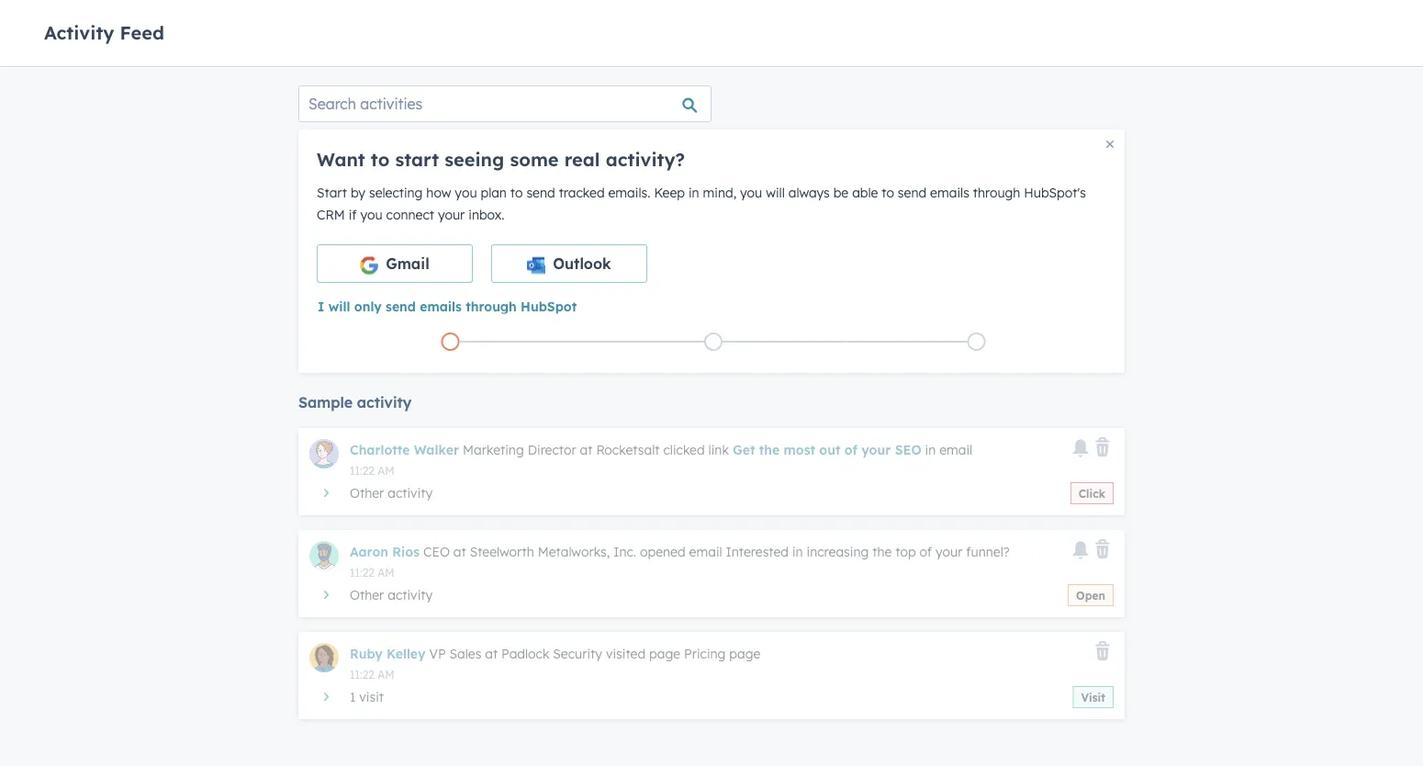 Task type: describe. For each thing, give the bounding box(es) containing it.
1 horizontal spatial send
[[527, 185, 556, 201]]

1 horizontal spatial of
[[920, 544, 932, 560]]

ruby
[[350, 646, 383, 662]]

i
[[318, 298, 325, 314]]

start
[[317, 185, 347, 201]]

click
[[1079, 486, 1106, 500]]

11:22 am for charlotte walker
[[350, 463, 395, 477]]

sales
[[450, 646, 482, 662]]

will inside button
[[329, 298, 351, 314]]

by
[[351, 185, 366, 201]]

ceo
[[424, 544, 450, 560]]

activity?
[[606, 148, 685, 171]]

send inside button
[[386, 298, 416, 314]]

1 horizontal spatial to
[[511, 185, 523, 201]]

marketing
[[463, 442, 524, 458]]

am for ruby kelley
[[378, 667, 395, 681]]

am for aaron rios
[[378, 565, 395, 579]]

2 horizontal spatial to
[[882, 185, 895, 201]]

1 vertical spatial at
[[454, 544, 466, 560]]

seeing
[[445, 148, 505, 171]]

clicked
[[664, 442, 705, 458]]

top
[[896, 544, 916, 560]]

get the most out of your seo link
[[733, 442, 922, 458]]

start by selecting how you plan to send tracked emails. keep in mind, you will always be able to send emails through hubspot's crm if you connect your inbox.
[[317, 185, 1087, 223]]

mind,
[[703, 185, 737, 201]]

2 vertical spatial in
[[793, 544, 803, 560]]

0 horizontal spatial you
[[361, 207, 383, 223]]

aaron
[[350, 544, 389, 560]]

how
[[427, 185, 451, 201]]

ruby kelley vp sales at padlock security visited page pricing page
[[350, 646, 761, 662]]

walker
[[414, 442, 459, 458]]

aaron rios link
[[350, 544, 420, 560]]

sample
[[299, 393, 353, 412]]

sample activity
[[299, 393, 412, 412]]

steelworth
[[470, 544, 534, 560]]

charlotte
[[350, 442, 410, 458]]

at for director
[[580, 442, 593, 458]]

some
[[510, 148, 559, 171]]

emails inside button
[[420, 298, 462, 314]]

11:22 am for aaron rios
[[350, 565, 395, 579]]

hubspot's
[[1025, 185, 1087, 201]]

11:22 for ruby kelley
[[350, 667, 375, 681]]

inc.
[[614, 544, 637, 560]]

through inside button
[[466, 298, 517, 314]]

want to start seeing some real activity?
[[317, 148, 685, 171]]

interested
[[726, 544, 789, 560]]

11:22 for aaron rios
[[350, 565, 375, 579]]

increasing
[[807, 544, 869, 560]]

outlook
[[553, 254, 612, 273]]

director
[[528, 442, 577, 458]]

hubspot
[[521, 298, 577, 314]]

at for sales
[[485, 646, 498, 662]]

metalworks,
[[538, 544, 610, 560]]

funnel?
[[967, 544, 1010, 560]]

charlotte walker marketing director at rocketsalt clicked link get the most out of your seo in email
[[350, 442, 973, 458]]

onboarding.steps.finalstep.title image
[[973, 338, 982, 347]]

2 horizontal spatial you
[[740, 185, 763, 201]]

11:22 for charlotte walker
[[350, 463, 375, 477]]



Task type: locate. For each thing, give the bounding box(es) containing it.
2 11:22 from the top
[[350, 565, 375, 579]]

will left always
[[766, 185, 785, 201]]

0 vertical spatial your
[[438, 207, 465, 223]]

visited
[[606, 646, 646, 662]]

11:22 am down aaron
[[350, 565, 395, 579]]

page
[[649, 646, 681, 662], [730, 646, 761, 662]]

your down how
[[438, 207, 465, 223]]

in inside start by selecting how you plan to send tracked emails. keep in mind, you will always be able to send emails through hubspot's crm if you connect your inbox.
[[689, 185, 700, 201]]

out
[[820, 442, 841, 458]]

at right ceo
[[454, 544, 466, 560]]

1 vertical spatial your
[[862, 442, 891, 458]]

0 vertical spatial of
[[845, 442, 858, 458]]

2 horizontal spatial your
[[936, 544, 963, 560]]

0 horizontal spatial page
[[649, 646, 681, 662]]

rios
[[393, 544, 420, 560]]

if
[[349, 207, 357, 223]]

link
[[709, 442, 729, 458]]

send
[[527, 185, 556, 201], [898, 185, 927, 201], [386, 298, 416, 314]]

will
[[766, 185, 785, 201], [329, 298, 351, 314]]

1 horizontal spatial through
[[974, 185, 1021, 201]]

emails inside start by selecting how you plan to send tracked emails. keep in mind, you will always be able to send emails through hubspot's crm if you connect your inbox.
[[931, 185, 970, 201]]

1 horizontal spatial emails
[[931, 185, 970, 201]]

activity
[[44, 21, 114, 44]]

0 horizontal spatial emails
[[420, 298, 462, 314]]

am for charlotte walker
[[378, 463, 395, 477]]

email right opened on the left of the page
[[690, 544, 723, 560]]

you right if
[[361, 207, 383, 223]]

11:22 am down "charlotte"
[[350, 463, 395, 477]]

at
[[580, 442, 593, 458], [454, 544, 466, 560], [485, 646, 498, 662]]

11:22 am down ruby
[[350, 667, 395, 681]]

emails.
[[609, 185, 651, 201]]

1 horizontal spatial at
[[485, 646, 498, 662]]

3 11:22 am from the top
[[350, 667, 395, 681]]

0 horizontal spatial at
[[454, 544, 466, 560]]

2 page from the left
[[730, 646, 761, 662]]

your left seo
[[862, 442, 891, 458]]

Search activities search field
[[299, 85, 712, 122]]

11:22
[[350, 463, 375, 477], [350, 565, 375, 579], [350, 667, 375, 681]]

0 vertical spatial will
[[766, 185, 785, 201]]

1 vertical spatial of
[[920, 544, 932, 560]]

the
[[760, 442, 780, 458], [873, 544, 892, 560]]

in left the increasing
[[793, 544, 803, 560]]

2 horizontal spatial at
[[580, 442, 593, 458]]

to right able
[[882, 185, 895, 201]]

0 vertical spatial in
[[689, 185, 700, 201]]

0 horizontal spatial email
[[690, 544, 723, 560]]

1 page from the left
[[649, 646, 681, 662]]

activity feed
[[44, 21, 164, 44]]

opened
[[640, 544, 686, 560]]

1 horizontal spatial page
[[730, 646, 761, 662]]

2 vertical spatial am
[[378, 667, 395, 681]]

am down aaron rios link
[[378, 565, 395, 579]]

aaron rios ceo at steelworth metalworks, inc. opened email interested in increasing the top of your funnel?
[[350, 544, 1010, 560]]

plan
[[481, 185, 507, 201]]

inbox.
[[469, 207, 505, 223]]

1 horizontal spatial your
[[862, 442, 891, 458]]

the right get
[[760, 442, 780, 458]]

0 vertical spatial email
[[940, 442, 973, 458]]

ruby kelley link
[[350, 646, 426, 662]]

visit
[[1082, 690, 1106, 704]]

11:22 down "charlotte"
[[350, 463, 375, 477]]

0 horizontal spatial the
[[760, 442, 780, 458]]

1 vertical spatial am
[[378, 565, 395, 579]]

emails
[[931, 185, 970, 201], [420, 298, 462, 314]]

1 vertical spatial will
[[329, 298, 351, 314]]

rocketsalt
[[597, 442, 660, 458]]

keep
[[654, 185, 685, 201]]

0 vertical spatial at
[[580, 442, 593, 458]]

2 vertical spatial at
[[485, 646, 498, 662]]

0 horizontal spatial to
[[371, 148, 390, 171]]

2 horizontal spatial send
[[898, 185, 927, 201]]

of
[[845, 442, 858, 458], [920, 544, 932, 560]]

1 horizontal spatial you
[[455, 185, 477, 201]]

through inside start by selecting how you plan to send tracked emails. keep in mind, you will always be able to send emails through hubspot's crm if you connect your inbox.
[[974, 185, 1021, 201]]

in
[[689, 185, 700, 201], [926, 442, 936, 458], [793, 544, 803, 560]]

am
[[378, 463, 395, 477], [378, 565, 395, 579], [378, 667, 395, 681]]

1 vertical spatial email
[[690, 544, 723, 560]]

get
[[733, 442, 756, 458]]

am down "charlotte"
[[378, 463, 395, 477]]

1 vertical spatial through
[[466, 298, 517, 314]]

you right mind,
[[740, 185, 763, 201]]

security
[[553, 646, 603, 662]]

in right seo
[[926, 442, 936, 458]]

3 am from the top
[[378, 667, 395, 681]]

seo
[[895, 442, 922, 458]]

Outlook checkbox
[[491, 244, 648, 283]]

0 horizontal spatial your
[[438, 207, 465, 223]]

at right director
[[580, 442, 593, 458]]

1 vertical spatial in
[[926, 442, 936, 458]]

0 vertical spatial am
[[378, 463, 395, 477]]

real
[[565, 148, 600, 171]]

0 horizontal spatial will
[[329, 298, 351, 314]]

3 11:22 from the top
[[350, 667, 375, 681]]

send right only
[[386, 298, 416, 314]]

pricing
[[684, 646, 726, 662]]

11:22 down ruby
[[350, 667, 375, 681]]

0 horizontal spatial send
[[386, 298, 416, 314]]

connect
[[386, 207, 435, 223]]

your inside start by selecting how you plan to send tracked emails. keep in mind, you will always be able to send emails through hubspot's crm if you connect your inbox.
[[438, 207, 465, 223]]

email right seo
[[940, 442, 973, 458]]

page right visited
[[649, 646, 681, 662]]

1 horizontal spatial the
[[873, 544, 892, 560]]

2 vertical spatial 11:22
[[350, 667, 375, 681]]

kelley
[[387, 646, 426, 662]]

feed
[[120, 21, 164, 44]]

0 horizontal spatial of
[[845, 442, 858, 458]]

11:22 am
[[350, 463, 395, 477], [350, 565, 395, 579], [350, 667, 395, 681]]

emails right able
[[931, 185, 970, 201]]

1 vertical spatial the
[[873, 544, 892, 560]]

0 vertical spatial 11:22 am
[[350, 463, 395, 477]]

will inside start by selecting how you plan to send tracked emails. keep in mind, you will always be able to send emails through hubspot's crm if you connect your inbox.
[[766, 185, 785, 201]]

1 vertical spatial 11:22
[[350, 565, 375, 579]]

1 11:22 from the top
[[350, 463, 375, 477]]

only
[[354, 298, 382, 314]]

1 vertical spatial emails
[[420, 298, 462, 314]]

2 horizontal spatial in
[[926, 442, 936, 458]]

1 horizontal spatial will
[[766, 185, 785, 201]]

i will only send emails through hubspot button
[[317, 298, 578, 314]]

0 horizontal spatial in
[[689, 185, 700, 201]]

0 horizontal spatial through
[[466, 298, 517, 314]]

activity
[[357, 393, 412, 412]]

i will only send emails through hubspot
[[318, 298, 577, 314]]

0 vertical spatial through
[[974, 185, 1021, 201]]

page right pricing
[[730, 646, 761, 662]]

1 vertical spatial 11:22 am
[[350, 565, 395, 579]]

through left hubspot
[[466, 298, 517, 314]]

always
[[789, 185, 830, 201]]

the left top
[[873, 544, 892, 560]]

will right i
[[329, 298, 351, 314]]

1 horizontal spatial in
[[793, 544, 803, 560]]

at right 'sales'
[[485, 646, 498, 662]]

able
[[853, 185, 879, 201]]

to up selecting
[[371, 148, 390, 171]]

gmail
[[386, 254, 430, 273]]

want
[[317, 148, 365, 171]]

vp
[[429, 646, 446, 662]]

close image
[[1107, 141, 1114, 148]]

start
[[395, 148, 439, 171]]

your left funnel?
[[936, 544, 963, 560]]

11:22 am for ruby kelley
[[350, 667, 395, 681]]

send down some
[[527, 185, 556, 201]]

of right out
[[845, 442, 858, 458]]

emails down gmail
[[420, 298, 462, 314]]

2 vertical spatial 11:22 am
[[350, 667, 395, 681]]

am down ruby kelley link
[[378, 667, 395, 681]]

email
[[940, 442, 973, 458], [690, 544, 723, 560]]

charlotte walker link
[[350, 442, 459, 458]]

crm
[[317, 207, 345, 223]]

list
[[319, 329, 1109, 355]]

0 vertical spatial emails
[[931, 185, 970, 201]]

send right able
[[898, 185, 927, 201]]

0 vertical spatial 11:22
[[350, 463, 375, 477]]

2 11:22 am from the top
[[350, 565, 395, 579]]

2 am from the top
[[378, 565, 395, 579]]

you
[[455, 185, 477, 201], [740, 185, 763, 201], [361, 207, 383, 223]]

0 vertical spatial the
[[760, 442, 780, 458]]

through left hubspot's
[[974, 185, 1021, 201]]

you right how
[[455, 185, 477, 201]]

to right plan
[[511, 185, 523, 201]]

1 11:22 am from the top
[[350, 463, 395, 477]]

1 am from the top
[[378, 463, 395, 477]]

be
[[834, 185, 849, 201]]

2 vertical spatial your
[[936, 544, 963, 560]]

padlock
[[502, 646, 550, 662]]

Gmail checkbox
[[317, 244, 473, 283]]

to
[[371, 148, 390, 171], [511, 185, 523, 201], [882, 185, 895, 201]]

open
[[1077, 588, 1106, 602]]

your
[[438, 207, 465, 223], [862, 442, 891, 458], [936, 544, 963, 560]]

tracked
[[559, 185, 605, 201]]

onboarding.steps.sendtrackedemailingmail.title image
[[709, 338, 718, 347]]

11:22 down aaron
[[350, 565, 375, 579]]

selecting
[[369, 185, 423, 201]]

1 horizontal spatial email
[[940, 442, 973, 458]]

through
[[974, 185, 1021, 201], [466, 298, 517, 314]]

in right keep
[[689, 185, 700, 201]]

most
[[784, 442, 816, 458]]

of right top
[[920, 544, 932, 560]]



Task type: vqa. For each thing, say whether or not it's contained in the screenshot.
HUB
no



